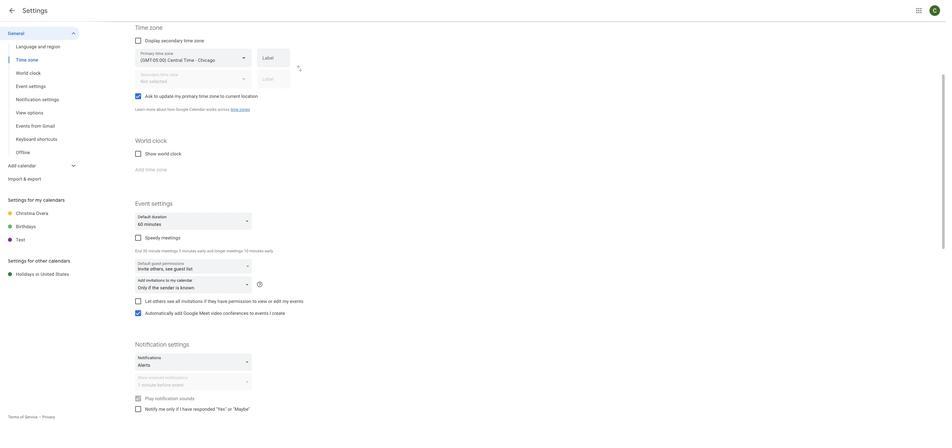 Task type: vqa. For each thing, say whether or not it's contained in the screenshot.
'and'
yes



Task type: describe. For each thing, give the bounding box(es) containing it.
update
[[159, 94, 174, 99]]

sounds
[[179, 397, 194, 402]]

to right 'ask' on the top left of page
[[154, 94, 158, 99]]

holidays in united states link
[[16, 268, 80, 281]]

across
[[218, 107, 230, 112]]

christina overa tree item
[[0, 207, 80, 220]]

holidays
[[16, 272, 34, 277]]

"maybe"
[[233, 407, 250, 412]]

display
[[145, 38, 160, 43]]

states
[[55, 272, 69, 277]]

1 horizontal spatial world
[[135, 137, 151, 145]]

2 vertical spatial time
[[231, 107, 238, 112]]

for for other
[[27, 258, 34, 264]]

1 vertical spatial guest
[[174, 267, 185, 272]]

united
[[41, 272, 54, 277]]

0 vertical spatial if
[[204, 299, 207, 304]]

2 early from the left
[[265, 249, 273, 254]]

terms of service – privacy
[[8, 415, 55, 420]]

ask
[[145, 94, 153, 99]]

end
[[135, 249, 142, 254]]

terms of service link
[[8, 415, 38, 420]]

learn more about how google calendar works across time zones
[[135, 107, 250, 112]]

settings for settings
[[23, 7, 48, 15]]

2 minutes from the left
[[249, 249, 264, 254]]

zone right secondary
[[194, 38, 204, 43]]

Label for primary time zone. text field
[[262, 56, 285, 65]]

zone up works
[[209, 94, 219, 99]]

let others see all invitations if they have permission to view or edit my events
[[145, 299, 303, 304]]

minute
[[148, 249, 161, 254]]

more
[[146, 107, 155, 112]]

about
[[156, 107, 166, 112]]

zone up display
[[150, 24, 163, 32]]

events from gmail
[[16, 124, 55, 129]]

create
[[272, 311, 285, 316]]

10
[[244, 249, 248, 254]]

automatically add google meet video conferences to events i create
[[145, 311, 285, 316]]

test tree item
[[0, 234, 80, 247]]

event inside "group"
[[16, 84, 28, 89]]

import
[[8, 177, 22, 182]]

how
[[167, 107, 175, 112]]

display secondary time zone
[[145, 38, 204, 43]]

1 vertical spatial have
[[182, 407, 192, 412]]

birthdays tree item
[[0, 220, 80, 234]]

service
[[25, 415, 38, 420]]

view
[[258, 299, 267, 304]]

show world clock
[[145, 151, 181, 157]]

show
[[145, 151, 157, 157]]

ask to update my primary time zone to current location
[[145, 94, 258, 99]]

language and region
[[16, 44, 60, 49]]

meetings left 10
[[227, 249, 243, 254]]

calendars for settings for other calendars
[[49, 258, 70, 264]]

0 vertical spatial and
[[38, 44, 46, 49]]

1 vertical spatial time
[[16, 57, 27, 63]]

region
[[47, 44, 60, 49]]

zones
[[239, 107, 250, 112]]

overa
[[36, 211, 48, 216]]

tree containing general
[[0, 27, 80, 186]]

birthdays link
[[16, 220, 80, 234]]

christina overa
[[16, 211, 48, 216]]

Label for secondary time zone. text field
[[262, 77, 285, 86]]

1 vertical spatial my
[[35, 197, 42, 203]]

notification
[[155, 397, 178, 402]]

view
[[16, 110, 26, 116]]

notification settings inside tree
[[16, 97, 59, 102]]

time zone inside tree
[[16, 57, 38, 63]]

others
[[153, 299, 166, 304]]

settings for my calendars
[[8, 197, 65, 203]]

options
[[27, 110, 43, 116]]

go back image
[[8, 7, 16, 15]]

add
[[8, 163, 16, 169]]

invite
[[138, 267, 149, 272]]

automatically
[[145, 311, 173, 316]]

1 vertical spatial and
[[207, 249, 213, 254]]

view options
[[16, 110, 43, 116]]

keyboard
[[16, 137, 36, 142]]

in
[[36, 272, 39, 277]]

for for my
[[27, 197, 34, 203]]

1 horizontal spatial event settings
[[135, 200, 173, 208]]

export
[[27, 177, 41, 182]]

they
[[208, 299, 216, 304]]

1 vertical spatial see
[[167, 299, 174, 304]]

events
[[16, 124, 30, 129]]

let
[[145, 299, 152, 304]]

location
[[241, 94, 258, 99]]

from
[[31, 124, 41, 129]]

default
[[138, 262, 151, 266]]

calendar
[[18, 163, 36, 169]]

0 horizontal spatial or
[[228, 407, 232, 412]]

0 horizontal spatial events
[[255, 311, 269, 316]]

play notification sounds
[[145, 397, 194, 402]]

0 vertical spatial my
[[175, 94, 181, 99]]

longer
[[214, 249, 226, 254]]

2 vertical spatial clock
[[170, 151, 181, 157]]

settings for my calendars tree
[[0, 207, 80, 247]]

all
[[175, 299, 180, 304]]

learn
[[135, 107, 145, 112]]

gmail
[[43, 124, 55, 129]]

speedy
[[145, 236, 160, 241]]

others,
[[150, 267, 164, 272]]

1 horizontal spatial clock
[[152, 137, 167, 145]]

&
[[23, 177, 26, 182]]

1 vertical spatial google
[[183, 311, 198, 316]]

meetings left 5
[[161, 249, 178, 254]]



Task type: locate. For each thing, give the bounding box(es) containing it.
1 horizontal spatial i
[[270, 311, 271, 316]]

1 vertical spatial event
[[135, 200, 150, 208]]

0 vertical spatial have
[[218, 299, 227, 304]]

0 horizontal spatial time
[[16, 57, 27, 63]]

1 vertical spatial time zone
[[16, 57, 38, 63]]

guest up others,
[[151, 262, 161, 266]]

None field
[[135, 49, 252, 67], [135, 213, 254, 230], [135, 277, 254, 294], [135, 354, 254, 371], [135, 49, 252, 67], [135, 213, 254, 230], [135, 277, 254, 294], [135, 354, 254, 371]]

0 vertical spatial time
[[135, 24, 148, 32]]

default guest permissions invite others, see guest list
[[138, 262, 193, 272]]

0 horizontal spatial notification
[[16, 97, 41, 102]]

event settings
[[16, 84, 46, 89], [135, 200, 173, 208]]

see
[[165, 267, 173, 272], [167, 299, 174, 304]]

0 vertical spatial world clock
[[16, 71, 41, 76]]

if
[[204, 299, 207, 304], [176, 407, 179, 412]]

0 vertical spatial for
[[27, 197, 34, 203]]

0 horizontal spatial time zone
[[16, 57, 38, 63]]

1 horizontal spatial notification settings
[[135, 342, 189, 349]]

time up display
[[135, 24, 148, 32]]

clock down language and region at left top
[[29, 71, 41, 76]]

for left other
[[27, 258, 34, 264]]

offline
[[16, 150, 30, 155]]

edit
[[274, 299, 281, 304]]

shortcuts
[[37, 137, 57, 142]]

add
[[175, 311, 182, 316]]

my right edit
[[282, 299, 289, 304]]

speedy meetings
[[145, 236, 180, 241]]

play
[[145, 397, 154, 402]]

primary
[[182, 94, 198, 99]]

1 vertical spatial i
[[180, 407, 181, 412]]

and
[[38, 44, 46, 49], [207, 249, 213, 254]]

video
[[211, 311, 222, 316]]

0 horizontal spatial and
[[38, 44, 46, 49]]

0 vertical spatial guest
[[151, 262, 161, 266]]

group containing language and region
[[0, 40, 80, 159]]

or
[[268, 299, 272, 304], [228, 407, 232, 412]]

0 horizontal spatial guest
[[151, 262, 161, 266]]

or left edit
[[268, 299, 272, 304]]

world clock
[[16, 71, 41, 76], [135, 137, 167, 145]]

2 for from the top
[[27, 258, 34, 264]]

see left all
[[167, 299, 174, 304]]

0 vertical spatial see
[[165, 267, 173, 272]]

0 horizontal spatial if
[[176, 407, 179, 412]]

other
[[35, 258, 47, 264]]

0 vertical spatial google
[[176, 107, 188, 112]]

end 30 minute meetings 5 minutes early and longer meetings 10 minutes early
[[135, 249, 273, 254]]

1 vertical spatial event settings
[[135, 200, 173, 208]]

notification
[[16, 97, 41, 102], [135, 342, 167, 349]]

0 horizontal spatial event
[[16, 84, 28, 89]]

add calendar
[[8, 163, 36, 169]]

1 horizontal spatial time zone
[[135, 24, 163, 32]]

zone inside "group"
[[28, 57, 38, 63]]

guest
[[151, 262, 161, 266], [174, 267, 185, 272]]

group
[[0, 40, 80, 159]]

secondary
[[161, 38, 183, 43]]

to right conferences
[[250, 311, 254, 316]]

my
[[175, 94, 181, 99], [35, 197, 42, 203], [282, 299, 289, 304]]

have right they
[[218, 299, 227, 304]]

0 vertical spatial notification
[[16, 97, 41, 102]]

settings right go back image
[[23, 7, 48, 15]]

1 vertical spatial if
[[176, 407, 179, 412]]

0 horizontal spatial i
[[180, 407, 181, 412]]

responded
[[193, 407, 215, 412]]

time
[[135, 24, 148, 32], [16, 57, 27, 63]]

have
[[218, 299, 227, 304], [182, 407, 192, 412]]

if right only
[[176, 407, 179, 412]]

1 vertical spatial notification settings
[[135, 342, 189, 349]]

settings for other calendars
[[8, 258, 70, 264]]

and left longer
[[207, 249, 213, 254]]

0 horizontal spatial have
[[182, 407, 192, 412]]

events down view in the left of the page
[[255, 311, 269, 316]]

calendar
[[189, 107, 205, 112]]

notification settings down automatically
[[135, 342, 189, 349]]

2 horizontal spatial clock
[[170, 151, 181, 157]]

language
[[16, 44, 37, 49]]

0 vertical spatial time zone
[[135, 24, 163, 32]]

1 horizontal spatial world clock
[[135, 137, 167, 145]]

event settings inside "group"
[[16, 84, 46, 89]]

current
[[226, 94, 240, 99]]

have down sounds
[[182, 407, 192, 412]]

time down language
[[16, 57, 27, 63]]

tree
[[0, 27, 80, 186]]

clock right world
[[170, 151, 181, 157]]

conferences
[[223, 311, 249, 316]]

notify
[[145, 407, 157, 412]]

google
[[176, 107, 188, 112], [183, 311, 198, 316]]

guest down permissions
[[174, 267, 185, 272]]

to left current on the left top of the page
[[220, 94, 224, 99]]

me
[[159, 407, 165, 412]]

30
[[143, 249, 147, 254]]

to left view in the left of the page
[[252, 299, 257, 304]]

1 vertical spatial clock
[[152, 137, 167, 145]]

world clock down language
[[16, 71, 41, 76]]

"yes"
[[216, 407, 227, 412]]

2 horizontal spatial time
[[231, 107, 238, 112]]

calendars
[[43, 197, 65, 203], [49, 258, 70, 264]]

google down "invitations"
[[183, 311, 198, 316]]

world clock up show
[[135, 137, 167, 145]]

permission
[[228, 299, 251, 304]]

0 horizontal spatial time
[[184, 38, 193, 43]]

settings heading
[[23, 7, 48, 15]]

and left the region
[[38, 44, 46, 49]]

0 horizontal spatial notification settings
[[16, 97, 59, 102]]

time
[[184, 38, 193, 43], [199, 94, 208, 99], [231, 107, 238, 112]]

time right primary
[[199, 94, 208, 99]]

notification down automatically
[[135, 342, 167, 349]]

minutes right 5
[[182, 249, 196, 254]]

1 vertical spatial time
[[199, 94, 208, 99]]

settings for settings for my calendars
[[8, 197, 26, 203]]

1 horizontal spatial minutes
[[249, 249, 264, 254]]

1 vertical spatial for
[[27, 258, 34, 264]]

1 minutes from the left
[[182, 249, 196, 254]]

for
[[27, 197, 34, 203], [27, 258, 34, 264]]

zone down language and region at left top
[[28, 57, 38, 63]]

1 horizontal spatial time
[[135, 24, 148, 32]]

permissions
[[162, 262, 184, 266]]

1 horizontal spatial event
[[135, 200, 150, 208]]

minutes right 10
[[249, 249, 264, 254]]

see inside default guest permissions invite others, see guest list
[[165, 267, 173, 272]]

privacy
[[42, 415, 55, 420]]

list
[[186, 267, 193, 272]]

meetings up 5
[[161, 236, 180, 241]]

clock up show world clock
[[152, 137, 167, 145]]

holidays in united states
[[16, 272, 69, 277]]

terms
[[8, 415, 19, 420]]

0 horizontal spatial world clock
[[16, 71, 41, 76]]

settings up christina
[[8, 197, 26, 203]]

0 vertical spatial events
[[290, 299, 303, 304]]

if left they
[[204, 299, 207, 304]]

notification settings
[[16, 97, 59, 102], [135, 342, 189, 349]]

0 horizontal spatial my
[[35, 197, 42, 203]]

settings
[[23, 7, 48, 15], [8, 197, 26, 203], [8, 258, 26, 264]]

1 vertical spatial world clock
[[135, 137, 167, 145]]

time right secondary
[[184, 38, 193, 43]]

see down permissions
[[165, 267, 173, 272]]

1 vertical spatial calendars
[[49, 258, 70, 264]]

import & export
[[8, 177, 41, 182]]

1 horizontal spatial if
[[204, 299, 207, 304]]

calendars up states
[[49, 258, 70, 264]]

general
[[8, 31, 24, 36]]

2 vertical spatial settings
[[8, 258, 26, 264]]

0 vertical spatial settings
[[23, 7, 48, 15]]

1 horizontal spatial events
[[290, 299, 303, 304]]

time left zones
[[231, 107, 238, 112]]

works
[[206, 107, 217, 112]]

0 vertical spatial world
[[16, 71, 28, 76]]

0 horizontal spatial event settings
[[16, 84, 46, 89]]

clock
[[29, 71, 41, 76], [152, 137, 167, 145], [170, 151, 181, 157]]

general tree item
[[0, 27, 80, 40]]

1 horizontal spatial have
[[218, 299, 227, 304]]

0 vertical spatial time
[[184, 38, 193, 43]]

world up show
[[135, 137, 151, 145]]

early up invite others, see guest list popup button on the bottom of the page
[[197, 249, 206, 254]]

1 early from the left
[[197, 249, 206, 254]]

of
[[20, 415, 24, 420]]

to
[[154, 94, 158, 99], [220, 94, 224, 99], [252, 299, 257, 304], [250, 311, 254, 316]]

1 vertical spatial notification
[[135, 342, 167, 349]]

0 vertical spatial event
[[16, 84, 28, 89]]

0 vertical spatial or
[[268, 299, 272, 304]]

my up the christina overa tree item
[[35, 197, 42, 203]]

meet
[[199, 311, 210, 316]]

1 horizontal spatial time
[[199, 94, 208, 99]]

1 vertical spatial settings
[[8, 197, 26, 203]]

notification settings up options
[[16, 97, 59, 102]]

world inside tree
[[16, 71, 28, 76]]

1 horizontal spatial notification
[[135, 342, 167, 349]]

settings for settings for other calendars
[[8, 258, 26, 264]]

0 horizontal spatial minutes
[[182, 249, 196, 254]]

zone
[[150, 24, 163, 32], [194, 38, 204, 43], [28, 57, 38, 63], [209, 94, 219, 99]]

notify me only if i have responded "yes" or "maybe"
[[145, 407, 250, 412]]

world down language
[[16, 71, 28, 76]]

my right update
[[175, 94, 181, 99]]

world
[[158, 151, 169, 157]]

1 vertical spatial world
[[135, 137, 151, 145]]

world clock inside "group"
[[16, 71, 41, 76]]

or right the "yes"
[[228, 407, 232, 412]]

invitations
[[181, 299, 203, 304]]

settings up holidays at bottom left
[[8, 258, 26, 264]]

1 horizontal spatial guest
[[174, 267, 185, 272]]

0 horizontal spatial clock
[[29, 71, 41, 76]]

1 horizontal spatial or
[[268, 299, 272, 304]]

1 for from the top
[[27, 197, 34, 203]]

keyboard shortcuts
[[16, 137, 57, 142]]

i right only
[[180, 407, 181, 412]]

christina
[[16, 211, 35, 216]]

i
[[270, 311, 271, 316], [180, 407, 181, 412]]

i left create
[[270, 311, 271, 316]]

privacy link
[[42, 415, 55, 420]]

for up christina overa
[[27, 197, 34, 203]]

2 vertical spatial my
[[282, 299, 289, 304]]

1 vertical spatial or
[[228, 407, 232, 412]]

time zone down language
[[16, 57, 38, 63]]

minutes
[[182, 249, 196, 254], [249, 249, 264, 254]]

1 vertical spatial events
[[255, 311, 269, 316]]

0 vertical spatial clock
[[29, 71, 41, 76]]

calendars for settings for my calendars
[[43, 197, 65, 203]]

1 horizontal spatial early
[[265, 249, 273, 254]]

time zone up display
[[135, 24, 163, 32]]

0 vertical spatial notification settings
[[16, 97, 59, 102]]

1 horizontal spatial my
[[175, 94, 181, 99]]

1 horizontal spatial and
[[207, 249, 213, 254]]

2 horizontal spatial my
[[282, 299, 289, 304]]

early right 10
[[265, 249, 273, 254]]

0 horizontal spatial early
[[197, 249, 206, 254]]

calendars up overa
[[43, 197, 65, 203]]

events right edit
[[290, 299, 303, 304]]

notification up the view options
[[16, 97, 41, 102]]

events
[[290, 299, 303, 304], [255, 311, 269, 316]]

time zones link
[[231, 107, 250, 112]]

0 vertical spatial i
[[270, 311, 271, 316]]

birthdays
[[16, 224, 36, 230]]

google right how
[[176, 107, 188, 112]]

holidays in united states tree item
[[0, 268, 80, 281]]

0 vertical spatial event settings
[[16, 84, 46, 89]]

test link
[[16, 234, 80, 247]]

test
[[16, 238, 25, 243]]

0 horizontal spatial world
[[16, 71, 28, 76]]

0 vertical spatial calendars
[[43, 197, 65, 203]]



